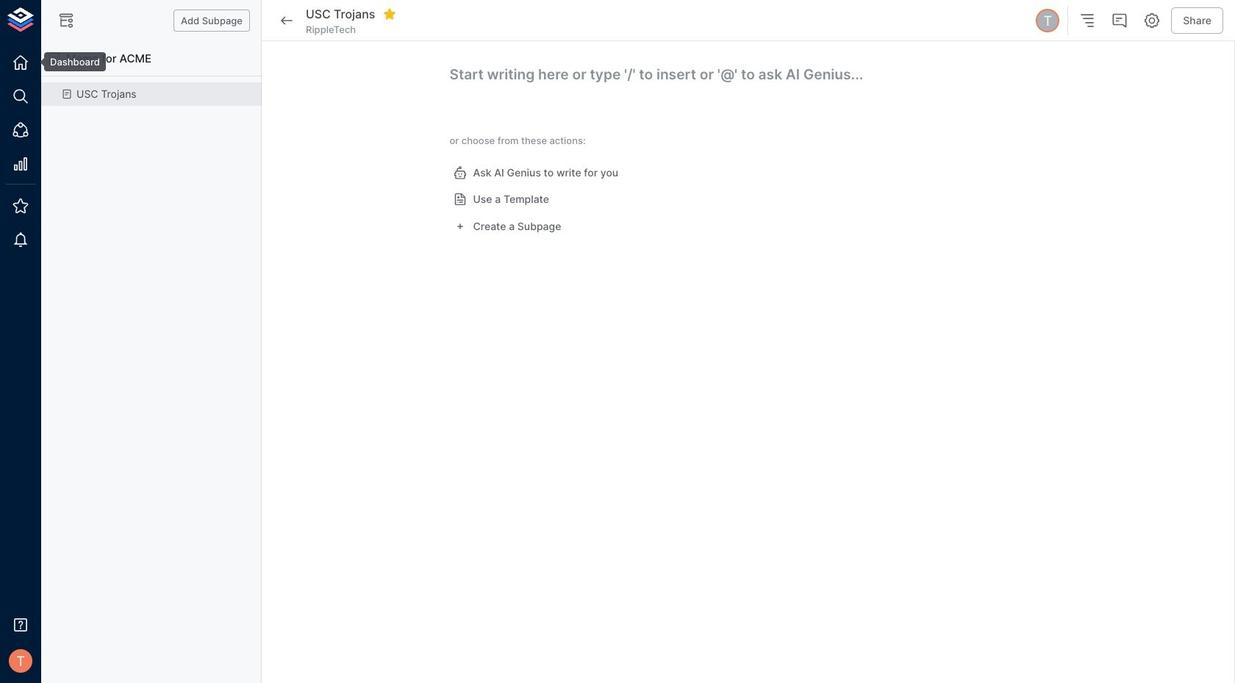 Task type: locate. For each thing, give the bounding box(es) containing it.
tooltip
[[34, 52, 106, 71]]

go back image
[[278, 12, 296, 29]]

hide wiki image
[[57, 12, 75, 29]]

settings image
[[1144, 12, 1161, 29]]



Task type: describe. For each thing, give the bounding box(es) containing it.
comments image
[[1111, 12, 1129, 29]]

table of contents image
[[1079, 12, 1097, 29]]

remove favorite image
[[383, 7, 397, 21]]



Task type: vqa. For each thing, say whether or not it's contained in the screenshot.
GO BACK Icon
yes



